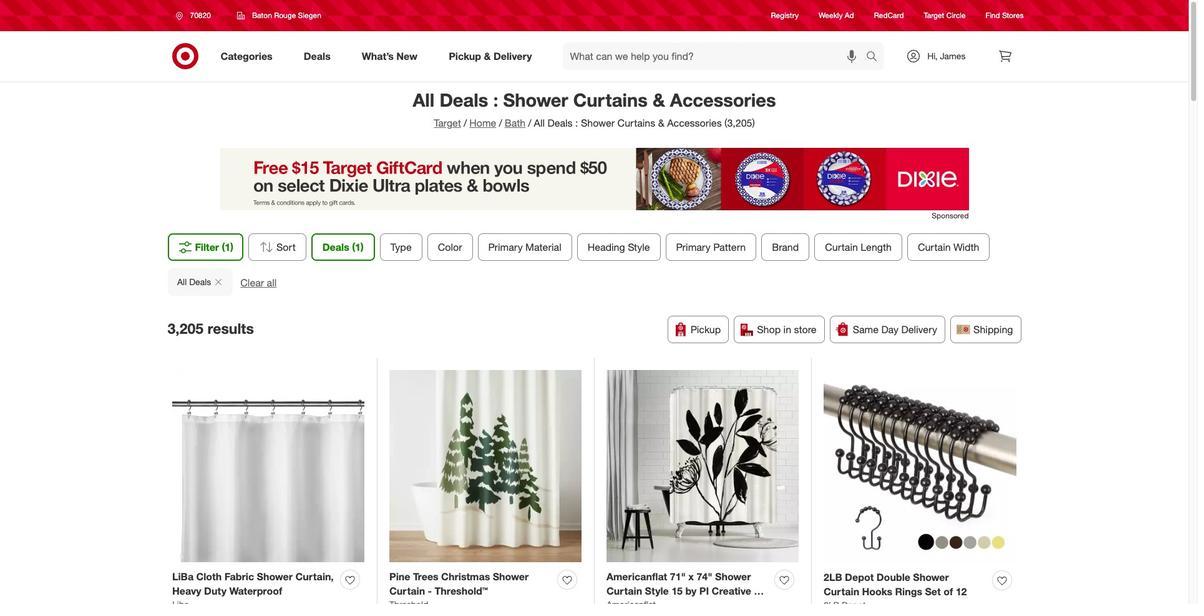 Task type: describe. For each thing, give the bounding box(es) containing it.
all
[[267, 277, 276, 289]]

of inside 2lb depot double shower curtain hooks rings set of 12
[[944, 585, 953, 598]]

0 vertical spatial &
[[484, 50, 491, 62]]

what's new
[[362, 50, 418, 62]]

shower for cloth
[[257, 571, 293, 583]]

fabric
[[225, 571, 254, 583]]

shower for trees
[[493, 571, 529, 583]]

pine trees christmas shower curtain - threshold™
[[390, 571, 529, 597]]

style inside button
[[628, 241, 650, 253]]

ad
[[845, 11, 854, 20]]

circle
[[947, 11, 966, 20]]

results
[[208, 319, 254, 337]]

delivery for pickup & delivery
[[494, 50, 532, 62]]

double
[[877, 571, 911, 584]]

shop in store
[[757, 323, 817, 336]]

clear
[[240, 277, 264, 289]]

heading style button
[[577, 233, 661, 261]]

3,205
[[168, 319, 204, 337]]

pine
[[390, 571, 410, 583]]

home
[[470, 117, 496, 129]]

heading
[[588, 241, 625, 253]]

brand
[[772, 241, 799, 253]]

curtain inside the americanflat 71" x 74" shower curtain style 15 by pi creative art - available in variety of styles
[[607, 585, 642, 597]]

by
[[686, 585, 697, 597]]

width
[[954, 241, 980, 253]]

hi, james
[[928, 51, 966, 61]]

pattern
[[714, 241, 746, 253]]

search
[[861, 51, 891, 63]]

baton rouge siegen button
[[229, 4, 330, 27]]

primary pattern button
[[666, 233, 757, 261]]

(3,205)
[[725, 117, 755, 129]]

deals (1)
[[323, 241, 364, 253]]

all deals
[[177, 277, 211, 287]]

pickup for pickup
[[691, 323, 721, 336]]

3,205 results
[[168, 319, 254, 337]]

71"
[[670, 571, 686, 583]]

store
[[794, 323, 817, 336]]

new
[[397, 50, 418, 62]]

0 vertical spatial :
[[493, 89, 498, 111]]

depot
[[845, 571, 874, 584]]

sort
[[277, 241, 296, 253]]

bath link
[[505, 117, 526, 129]]

all for all deals
[[177, 277, 186, 287]]

brand button
[[762, 233, 810, 261]]

curtain width button
[[908, 233, 990, 261]]

pickup for pickup & delivery
[[449, 50, 481, 62]]

pine trees christmas shower curtain - threshold™ link
[[390, 570, 552, 598]]

baton
[[252, 11, 272, 20]]

deals link
[[293, 42, 346, 70]]

what's
[[362, 50, 394, 62]]

curtain inside 2lb depot double shower curtain hooks rings set of 12
[[824, 585, 860, 598]]

set
[[925, 585, 941, 598]]

type
[[391, 241, 412, 253]]

americanflat 71" x 74" shower curtain style 15 by pi creative art - available in variety of styles
[[607, 571, 769, 604]]

shower up advertisement region
[[581, 117, 615, 129]]

find stores
[[986, 11, 1024, 20]]

70820
[[190, 11, 211, 20]]

james
[[940, 51, 966, 61]]

art
[[754, 585, 769, 597]]

(1) for deals (1)
[[352, 241, 364, 253]]

find
[[986, 11, 1000, 20]]

deals right sort
[[323, 241, 349, 253]]

target circle link
[[924, 10, 966, 21]]

primary pattern
[[676, 241, 746, 253]]

1 vertical spatial accessories
[[667, 117, 722, 129]]

filter (1)
[[195, 241, 233, 253]]

redcard link
[[874, 10, 904, 21]]

liba
[[172, 571, 194, 583]]

shower inside the americanflat 71" x 74" shower curtain style 15 by pi creative art - available in variety of styles
[[715, 571, 751, 583]]

bath
[[505, 117, 526, 129]]

- inside the americanflat 71" x 74" shower curtain style 15 by pi creative art - available in variety of styles
[[607, 599, 611, 604]]

deals up target link
[[440, 89, 488, 111]]

deals inside all deals button
[[189, 277, 211, 287]]

target link
[[434, 117, 461, 129]]

filter
[[195, 241, 219, 253]]

variety
[[670, 599, 703, 604]]

1 vertical spatial :
[[576, 117, 578, 129]]

(1) for filter (1)
[[222, 241, 233, 253]]

waterproof
[[229, 585, 282, 597]]

same day delivery button
[[830, 316, 946, 343]]

length
[[861, 241, 892, 253]]

12
[[956, 585, 967, 598]]

curtain inside curtain width button
[[918, 241, 951, 253]]

in inside button
[[784, 323, 792, 336]]

1 vertical spatial all
[[534, 117, 545, 129]]

threshold™
[[435, 585, 488, 597]]



Task type: locate. For each thing, give the bounding box(es) containing it.
2 vertical spatial all
[[177, 277, 186, 287]]

1 primary from the left
[[488, 241, 523, 253]]

weekly ad
[[819, 11, 854, 20]]

0 vertical spatial in
[[784, 323, 792, 336]]

- down trees
[[428, 585, 432, 597]]

trees
[[413, 571, 439, 583]]

categories
[[221, 50, 273, 62]]

shower
[[503, 89, 568, 111], [581, 117, 615, 129], [257, 571, 293, 583], [493, 571, 529, 583], [715, 571, 751, 583], [913, 571, 949, 584]]

curtain,
[[296, 571, 334, 583]]

of inside the americanflat 71" x 74" shower curtain style 15 by pi creative art - available in variety of styles
[[706, 599, 715, 604]]

primary inside primary material 'button'
[[488, 241, 523, 253]]

deals
[[304, 50, 331, 62], [440, 89, 488, 111], [548, 117, 573, 129], [323, 241, 349, 253], [189, 277, 211, 287]]

0 vertical spatial style
[[628, 241, 650, 253]]

pickup button
[[668, 316, 729, 343]]

2 horizontal spatial /
[[528, 117, 532, 129]]

:
[[493, 89, 498, 111], [576, 117, 578, 129]]

style
[[628, 241, 650, 253], [645, 585, 669, 597]]

registry
[[771, 11, 799, 20]]

shower inside pine trees christmas shower curtain - threshold™
[[493, 571, 529, 583]]

(1) right filter
[[222, 241, 233, 253]]

christmas
[[441, 571, 490, 583]]

curtains
[[573, 89, 648, 111], [618, 117, 656, 129]]

target left home
[[434, 117, 461, 129]]

accessories up (3,205)
[[670, 89, 776, 111]]

pickup & delivery
[[449, 50, 532, 62]]

style right heading
[[628, 241, 650, 253]]

primary left 'pattern'
[[676, 241, 711, 253]]

in left the store
[[784, 323, 792, 336]]

0 horizontal spatial of
[[706, 599, 715, 604]]

What can we help you find? suggestions appear below search field
[[563, 42, 870, 70]]

0 horizontal spatial /
[[464, 117, 467, 129]]

1 vertical spatial &
[[653, 89, 665, 111]]

0 horizontal spatial delivery
[[494, 50, 532, 62]]

of
[[944, 585, 953, 598], [706, 599, 715, 604]]

1 horizontal spatial of
[[944, 585, 953, 598]]

1 horizontal spatial :
[[576, 117, 578, 129]]

primary for primary pattern
[[676, 241, 711, 253]]

in left variety
[[659, 599, 667, 604]]

0 horizontal spatial primary
[[488, 241, 523, 253]]

rings
[[895, 585, 923, 598]]

sponsored
[[932, 211, 969, 220]]

2 primary from the left
[[676, 241, 711, 253]]

: up home
[[493, 89, 498, 111]]

1 vertical spatial -
[[607, 599, 611, 604]]

of left 12
[[944, 585, 953, 598]]

advertisement region
[[220, 148, 969, 210]]

3 / from the left
[[528, 117, 532, 129]]

0 vertical spatial -
[[428, 585, 432, 597]]

style inside the americanflat 71" x 74" shower curtain style 15 by pi creative art - available in variety of styles
[[645, 585, 669, 597]]

-
[[428, 585, 432, 597], [607, 599, 611, 604]]

x
[[689, 571, 694, 583]]

primary left material
[[488, 241, 523, 253]]

2lb depot double shower curtain hooks rings set of 12 link
[[824, 571, 987, 599]]

- inside pine trees christmas shower curtain - threshold™
[[428, 585, 432, 597]]

creative
[[712, 585, 751, 597]]

same
[[853, 323, 879, 336]]

curtain left "width"
[[918, 241, 951, 253]]

curtain down 'pine'
[[390, 585, 425, 597]]

1 vertical spatial pickup
[[691, 323, 721, 336]]

shower inside 2lb depot double shower curtain hooks rings set of 12
[[913, 571, 949, 584]]

0 horizontal spatial in
[[659, 599, 667, 604]]

same day delivery
[[853, 323, 938, 336]]

pickup inside pickup & delivery link
[[449, 50, 481, 62]]

0 horizontal spatial -
[[428, 585, 432, 597]]

liba cloth fabric shower curtain, heavy duty waterproof image
[[172, 370, 365, 563], [172, 370, 365, 563]]

1 vertical spatial style
[[645, 585, 669, 597]]

curtain width
[[918, 241, 980, 253]]

0 horizontal spatial (1)
[[222, 241, 233, 253]]

: up advertisement region
[[576, 117, 578, 129]]

0 vertical spatial all
[[413, 89, 435, 111]]

search button
[[861, 42, 891, 72]]

2 vertical spatial &
[[658, 117, 665, 129]]

shower up the waterproof
[[257, 571, 293, 583]]

0 vertical spatial pickup
[[449, 50, 481, 62]]

deals down filter (1) button
[[189, 277, 211, 287]]

2 horizontal spatial all
[[534, 117, 545, 129]]

1 vertical spatial curtains
[[618, 117, 656, 129]]

0 horizontal spatial all
[[177, 277, 186, 287]]

all for all deals : shower curtains & accessories target / home / bath / all deals : shower curtains & accessories (3,205)
[[413, 89, 435, 111]]

all down filter (1) button
[[177, 277, 186, 287]]

all up target link
[[413, 89, 435, 111]]

registry link
[[771, 10, 799, 21]]

2lb depot double shower curtain hooks rings set of 12 image
[[824, 370, 1017, 563], [824, 370, 1017, 563]]

color button
[[427, 233, 473, 261]]

target left 'circle'
[[924, 11, 945, 20]]

1 horizontal spatial in
[[784, 323, 792, 336]]

1 vertical spatial of
[[706, 599, 715, 604]]

0 vertical spatial accessories
[[670, 89, 776, 111]]

shower for deals
[[503, 89, 568, 111]]

weekly ad link
[[819, 10, 854, 21]]

primary for primary material
[[488, 241, 523, 253]]

pickup inside pickup button
[[691, 323, 721, 336]]

shop in store button
[[734, 316, 825, 343]]

1 (1) from the left
[[222, 241, 233, 253]]

accessories left (3,205)
[[667, 117, 722, 129]]

all right bath
[[534, 117, 545, 129]]

1 horizontal spatial all
[[413, 89, 435, 111]]

delivery for same day delivery
[[902, 323, 938, 336]]

primary material button
[[478, 233, 572, 261]]

clear all
[[240, 277, 276, 289]]

shipping
[[974, 323, 1013, 336]]

curtain left "length"
[[825, 241, 858, 253]]

curtain up "available"
[[607, 585, 642, 597]]

1 horizontal spatial target
[[924, 11, 945, 20]]

primary material
[[488, 241, 562, 253]]

shower inside liba cloth fabric shower curtain, heavy duty waterproof
[[257, 571, 293, 583]]

1 / from the left
[[464, 117, 467, 129]]

1 vertical spatial target
[[434, 117, 461, 129]]

baton rouge siegen
[[252, 11, 321, 20]]

hooks
[[862, 585, 893, 598]]

all deals button
[[168, 268, 233, 296]]

pickup & delivery link
[[438, 42, 548, 70]]

of down pi
[[706, 599, 715, 604]]

15
[[672, 585, 683, 597]]

americanflat 71" x 74" shower curtain style 15 by pi creative art - available in variety of styles link
[[607, 570, 770, 604]]

duty
[[204, 585, 227, 597]]

1 horizontal spatial primary
[[676, 241, 711, 253]]

available
[[614, 599, 656, 604]]

1 horizontal spatial (1)
[[352, 241, 364, 253]]

2 / from the left
[[499, 117, 502, 129]]

/ left home
[[464, 117, 467, 129]]

americanflat 71" x 74" shower curtain style 15 by pi creative art - available in variety of styles image
[[607, 370, 799, 563], [607, 370, 799, 563]]

1 vertical spatial in
[[659, 599, 667, 604]]

style left 15
[[645, 585, 669, 597]]

0 vertical spatial delivery
[[494, 50, 532, 62]]

shower up creative
[[715, 571, 751, 583]]

heading style
[[588, 241, 650, 253]]

/
[[464, 117, 467, 129], [499, 117, 502, 129], [528, 117, 532, 129]]

pi
[[700, 585, 709, 597]]

primary inside primary pattern button
[[676, 241, 711, 253]]

what's new link
[[351, 42, 433, 70]]

curtain inside "curtain length" button
[[825, 241, 858, 253]]

siegen
[[298, 11, 321, 20]]

all inside button
[[177, 277, 186, 287]]

accessories
[[670, 89, 776, 111], [667, 117, 722, 129]]

sort button
[[248, 233, 306, 261]]

1 vertical spatial delivery
[[902, 323, 938, 336]]

find stores link
[[986, 10, 1024, 21]]

1 horizontal spatial /
[[499, 117, 502, 129]]

curtain down 2lb
[[824, 585, 860, 598]]

deals inside deals link
[[304, 50, 331, 62]]

0 horizontal spatial target
[[434, 117, 461, 129]]

(1) left type
[[352, 241, 364, 253]]

in
[[784, 323, 792, 336], [659, 599, 667, 604]]

74"
[[697, 571, 713, 583]]

70820 button
[[168, 4, 224, 27]]

deals down 'siegen'
[[304, 50, 331, 62]]

pine trees christmas shower curtain - threshold™ image
[[390, 370, 582, 563], [390, 370, 582, 563]]

all deals : shower curtains & accessories target / home / bath / all deals : shower curtains & accessories (3,205)
[[413, 89, 776, 129]]

styles
[[718, 599, 747, 604]]

shower right christmas
[[493, 571, 529, 583]]

rouge
[[274, 11, 296, 20]]

heavy
[[172, 585, 201, 597]]

0 vertical spatial of
[[944, 585, 953, 598]]

filter (1) button
[[168, 233, 243, 261]]

2lb depot double shower curtain hooks rings set of 12
[[824, 571, 967, 598]]

shower for depot
[[913, 571, 949, 584]]

type button
[[380, 233, 422, 261]]

cloth
[[196, 571, 222, 583]]

in inside the americanflat 71" x 74" shower curtain style 15 by pi creative art - available in variety of styles
[[659, 599, 667, 604]]

weekly
[[819, 11, 843, 20]]

1 horizontal spatial pickup
[[691, 323, 721, 336]]

1 horizontal spatial delivery
[[902, 323, 938, 336]]

0 vertical spatial curtains
[[573, 89, 648, 111]]

deals right bath
[[548, 117, 573, 129]]

delivery inside button
[[902, 323, 938, 336]]

2 (1) from the left
[[352, 241, 364, 253]]

curtain length
[[825, 241, 892, 253]]

(1) inside button
[[222, 241, 233, 253]]

color
[[438, 241, 462, 253]]

hi,
[[928, 51, 938, 61]]

0 horizontal spatial :
[[493, 89, 498, 111]]

curtain inside pine trees christmas shower curtain - threshold™
[[390, 585, 425, 597]]

shower up bath
[[503, 89, 568, 111]]

target inside all deals : shower curtains & accessories target / home / bath / all deals : shower curtains & accessories (3,205)
[[434, 117, 461, 129]]

1 horizontal spatial -
[[607, 599, 611, 604]]

categories link
[[210, 42, 288, 70]]

shower up set
[[913, 571, 949, 584]]

/ left bath
[[499, 117, 502, 129]]

target circle
[[924, 11, 966, 20]]

pickup
[[449, 50, 481, 62], [691, 323, 721, 336]]

0 vertical spatial target
[[924, 11, 945, 20]]

stores
[[1002, 11, 1024, 20]]

home link
[[470, 117, 496, 129]]

0 horizontal spatial pickup
[[449, 50, 481, 62]]

/ right bath
[[528, 117, 532, 129]]

- left "available"
[[607, 599, 611, 604]]

liba cloth fabric shower curtain, heavy duty waterproof link
[[172, 570, 335, 598]]

shop
[[757, 323, 781, 336]]



Task type: vqa. For each thing, say whether or not it's contained in the screenshot.
"Categories" link
yes



